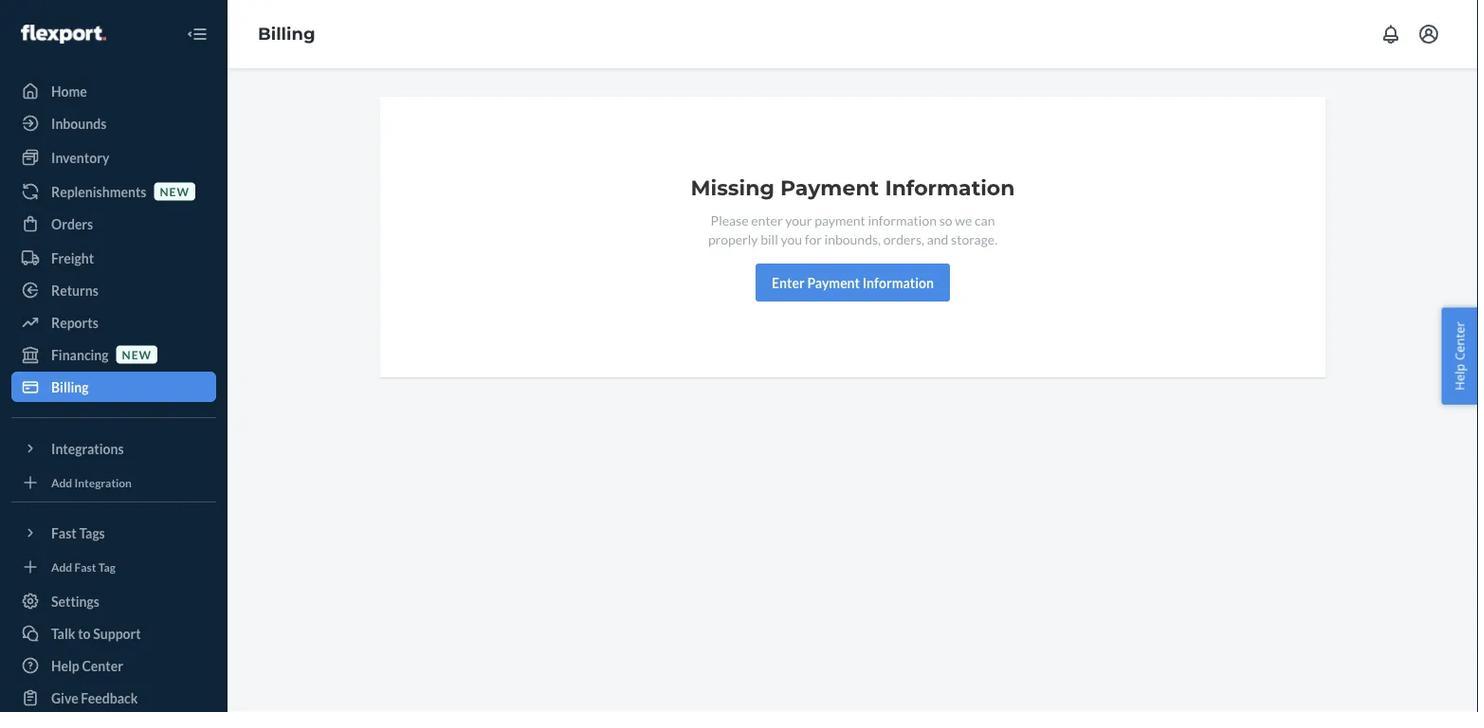 Task type: locate. For each thing, give the bounding box(es) containing it.
freight
[[51, 250, 94, 266]]

payment up payment
[[781, 175, 879, 201]]

missing payment information
[[691, 175, 1015, 201]]

talk
[[51, 625, 75, 642]]

0 vertical spatial help center
[[1451, 322, 1468, 391]]

information down orders,
[[863, 275, 934, 291]]

bill
[[761, 231, 778, 247]]

new
[[160, 184, 190, 198], [122, 347, 152, 361]]

can
[[975, 212, 995, 228]]

please
[[711, 212, 749, 228]]

orders
[[51, 216, 93, 232]]

enter payment information
[[772, 275, 934, 291]]

so
[[939, 212, 953, 228]]

payment for enter
[[807, 275, 860, 291]]

center
[[1451, 322, 1468, 360], [82, 658, 123, 674]]

information inside enter payment information button
[[863, 275, 934, 291]]

0 horizontal spatial center
[[82, 658, 123, 674]]

open account menu image
[[1418, 23, 1440, 46]]

returns
[[51, 282, 98, 298]]

1 vertical spatial center
[[82, 658, 123, 674]]

0 horizontal spatial billing
[[51, 379, 89, 395]]

your
[[785, 212, 812, 228]]

missing
[[691, 175, 775, 201]]

1 horizontal spatial center
[[1451, 322, 1468, 360]]

orders link
[[11, 209, 216, 239]]

1 horizontal spatial help
[[1451, 364, 1468, 391]]

returns link
[[11, 275, 216, 305]]

billing down financing
[[51, 379, 89, 395]]

add fast tag
[[51, 560, 116, 574]]

billing right close navigation 'icon'
[[258, 23, 315, 44]]

1 add from the top
[[51, 476, 72, 489]]

to
[[78, 625, 91, 642]]

1 vertical spatial fast
[[74, 560, 96, 574]]

billing link
[[258, 23, 315, 44], [11, 372, 216, 402]]

payment right enter
[[807, 275, 860, 291]]

fast left tags
[[51, 525, 77, 541]]

1 vertical spatial payment
[[807, 275, 860, 291]]

give feedback button
[[11, 683, 216, 712]]

add fast tag link
[[11, 556, 216, 578]]

0 vertical spatial fast
[[51, 525, 77, 541]]

fast
[[51, 525, 77, 541], [74, 560, 96, 574]]

payment inside button
[[807, 275, 860, 291]]

add up settings
[[51, 560, 72, 574]]

feedback
[[81, 690, 138, 706]]

information up 'so'
[[885, 175, 1015, 201]]

2 add from the top
[[51, 560, 72, 574]]

1 vertical spatial help center
[[51, 658, 123, 674]]

inventory
[[51, 149, 109, 165]]

fast inside dropdown button
[[51, 525, 77, 541]]

0 vertical spatial new
[[160, 184, 190, 198]]

please enter your payment information so we can properly bill you for inbounds, orders, and storage.
[[708, 212, 998, 247]]

add
[[51, 476, 72, 489], [51, 560, 72, 574]]

0 vertical spatial center
[[1451, 322, 1468, 360]]

1 horizontal spatial billing
[[258, 23, 315, 44]]

new down reports link
[[122, 347, 152, 361]]

1 vertical spatial information
[[863, 275, 934, 291]]

for
[[805, 231, 822, 247]]

enter
[[772, 275, 805, 291]]

fast left tag
[[74, 560, 96, 574]]

billing
[[258, 23, 315, 44], [51, 379, 89, 395]]

0 vertical spatial add
[[51, 476, 72, 489]]

information
[[885, 175, 1015, 201], [863, 275, 934, 291]]

information for missing payment information
[[885, 175, 1015, 201]]

tag
[[98, 560, 116, 574]]

0 vertical spatial information
[[885, 175, 1015, 201]]

0 horizontal spatial help
[[51, 658, 79, 674]]

close navigation image
[[186, 23, 209, 46]]

talk to support
[[51, 625, 141, 642]]

1 vertical spatial new
[[122, 347, 152, 361]]

inbounds link
[[11, 108, 216, 138]]

add left integration
[[51, 476, 72, 489]]

0 vertical spatial payment
[[781, 175, 879, 201]]

0 horizontal spatial new
[[122, 347, 152, 361]]

new up orders link
[[160, 184, 190, 198]]

1 vertical spatial billing link
[[11, 372, 216, 402]]

help inside button
[[1451, 364, 1468, 391]]

0 vertical spatial billing link
[[258, 23, 315, 44]]

talk to support button
[[11, 618, 216, 649]]

0 vertical spatial help
[[1451, 364, 1468, 391]]

settings link
[[11, 586, 216, 616]]

billing link right close navigation 'icon'
[[258, 23, 315, 44]]

payment
[[781, 175, 879, 201], [807, 275, 860, 291]]

help center
[[1451, 322, 1468, 391], [51, 658, 123, 674]]

give
[[51, 690, 78, 706]]

1 horizontal spatial new
[[160, 184, 190, 198]]

1 horizontal spatial help center
[[1451, 322, 1468, 391]]

help
[[1451, 364, 1468, 391], [51, 658, 79, 674]]

1 vertical spatial billing
[[51, 379, 89, 395]]

0 vertical spatial billing
[[258, 23, 315, 44]]

information for enter payment information
[[863, 275, 934, 291]]

billing link down financing
[[11, 372, 216, 402]]

orders,
[[884, 231, 925, 247]]

1 vertical spatial add
[[51, 560, 72, 574]]



Task type: vqa. For each thing, say whether or not it's contained in the screenshot.
first with from right
no



Task type: describe. For each thing, give the bounding box(es) containing it.
open notifications image
[[1380, 23, 1403, 46]]

enter
[[751, 212, 783, 228]]

reports link
[[11, 307, 216, 338]]

1 horizontal spatial billing link
[[258, 23, 315, 44]]

fast tags button
[[11, 518, 216, 548]]

enter payment information button
[[756, 264, 950, 302]]

and
[[927, 231, 949, 247]]

payment for missing
[[781, 175, 879, 201]]

add for add integration
[[51, 476, 72, 489]]

home link
[[11, 76, 216, 106]]

support
[[93, 625, 141, 642]]

add integration link
[[11, 471, 216, 494]]

financing
[[51, 347, 109, 363]]

information
[[868, 212, 937, 228]]

integration
[[74, 476, 132, 489]]

freight link
[[11, 243, 216, 273]]

center inside button
[[1451, 322, 1468, 360]]

integrations button
[[11, 433, 216, 464]]

tags
[[79, 525, 105, 541]]

give feedback
[[51, 690, 138, 706]]

new for financing
[[122, 347, 152, 361]]

inbounds
[[51, 115, 107, 131]]

1 vertical spatial help
[[51, 658, 79, 674]]

add integration
[[51, 476, 132, 489]]

help center inside button
[[1451, 322, 1468, 391]]

inbounds,
[[825, 231, 881, 247]]

flexport logo image
[[21, 25, 106, 44]]

help center button
[[1442, 307, 1478, 405]]

new for replenishments
[[160, 184, 190, 198]]

0 horizontal spatial help center
[[51, 658, 123, 674]]

0 horizontal spatial billing link
[[11, 372, 216, 402]]

we
[[955, 212, 972, 228]]

fast tags
[[51, 525, 105, 541]]

payment
[[815, 212, 866, 228]]

storage.
[[951, 231, 998, 247]]

add for add fast tag
[[51, 560, 72, 574]]

home
[[51, 83, 87, 99]]

settings
[[51, 593, 100, 609]]

integrations
[[51, 440, 124, 457]]

reports
[[51, 314, 98, 330]]

you
[[781, 231, 802, 247]]

replenishments
[[51, 183, 146, 200]]

inventory link
[[11, 142, 216, 173]]

help center link
[[11, 651, 216, 681]]

properly
[[708, 231, 758, 247]]



